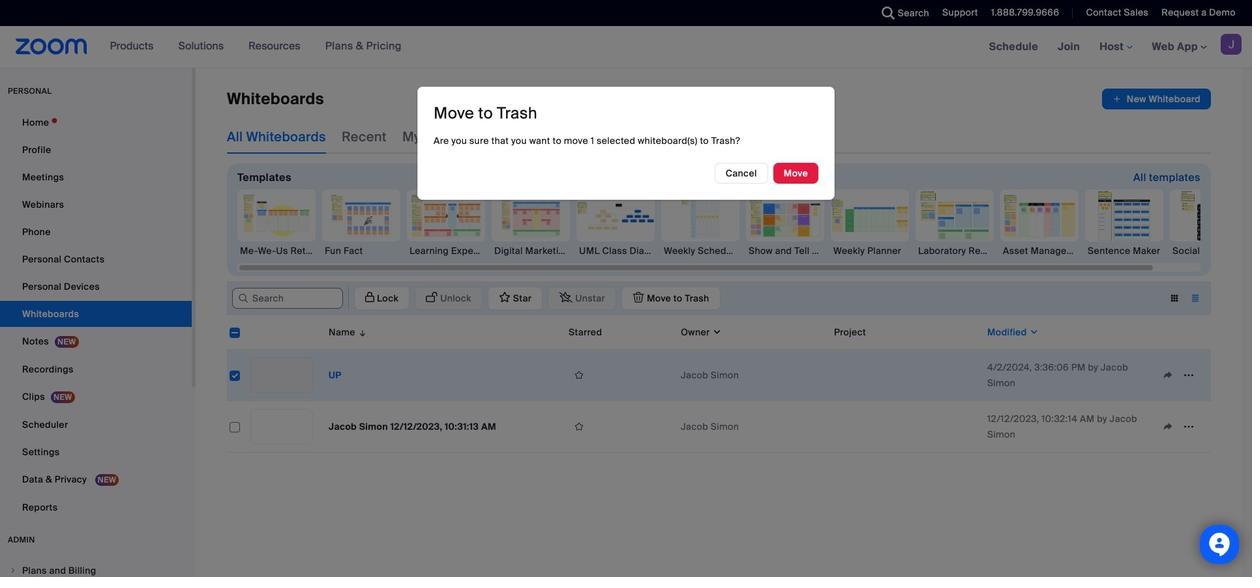 Task type: describe. For each thing, give the bounding box(es) containing it.
grid mode, not selected image
[[1164, 293, 1185, 305]]

me-we-us retrospective element
[[237, 245, 316, 258]]

Search text field
[[232, 288, 343, 309]]

product information navigation
[[100, 26, 412, 68]]

meetings navigation
[[979, 26, 1252, 68]]

show and tell with a twist element
[[746, 245, 824, 258]]

asset management element
[[1001, 245, 1079, 258]]

arrow down image
[[355, 325, 367, 340]]

jacob simon 12/12/2023, 10:31:13 am element
[[329, 421, 496, 433]]

thumbnail of jacob simon 12/12/2023, 10:31:13 am image
[[251, 410, 312, 444]]



Task type: vqa. For each thing, say whether or not it's contained in the screenshot.
Fun Fact element at the top
yes



Task type: locate. For each thing, give the bounding box(es) containing it.
learning experience canvas element
[[407, 245, 485, 258]]

banner
[[0, 26, 1252, 68]]

up element
[[329, 370, 342, 382]]

tabs of all whiteboard page tab list
[[227, 120, 797, 154]]

personal menu menu
[[0, 110, 192, 522]]

up, modified at apr 02, 2024 by jacob simon, link image
[[250, 358, 313, 393]]

cell for up element at the left of the page
[[829, 350, 982, 402]]

fun fact element
[[322, 245, 400, 258]]

uml class diagram element
[[577, 245, 655, 258]]

weekly planner element
[[831, 245, 909, 258]]

dialog
[[417, 87, 835, 200]]

weekly schedule element
[[661, 245, 740, 258]]

cell
[[829, 350, 982, 402], [829, 402, 982, 453]]

list mode, selected image
[[1185, 293, 1206, 305]]

laboratory report element
[[916, 245, 994, 258]]

social emotional learning element
[[1170, 245, 1248, 258]]

heading
[[434, 103, 537, 123]]

application
[[1102, 89, 1211, 110], [348, 287, 726, 310], [227, 316, 1221, 463], [569, 366, 671, 385], [569, 417, 671, 437]]

2 cell from the top
[[829, 402, 982, 453]]

thumbnail of up image
[[251, 359, 312, 393]]

cell for jacob simon 12/12/2023, 10:31:13 am element
[[829, 402, 982, 453]]

digital marketing canvas element
[[492, 245, 570, 258]]

sentence maker element
[[1085, 245, 1164, 258]]

1 cell from the top
[[829, 350, 982, 402]]



